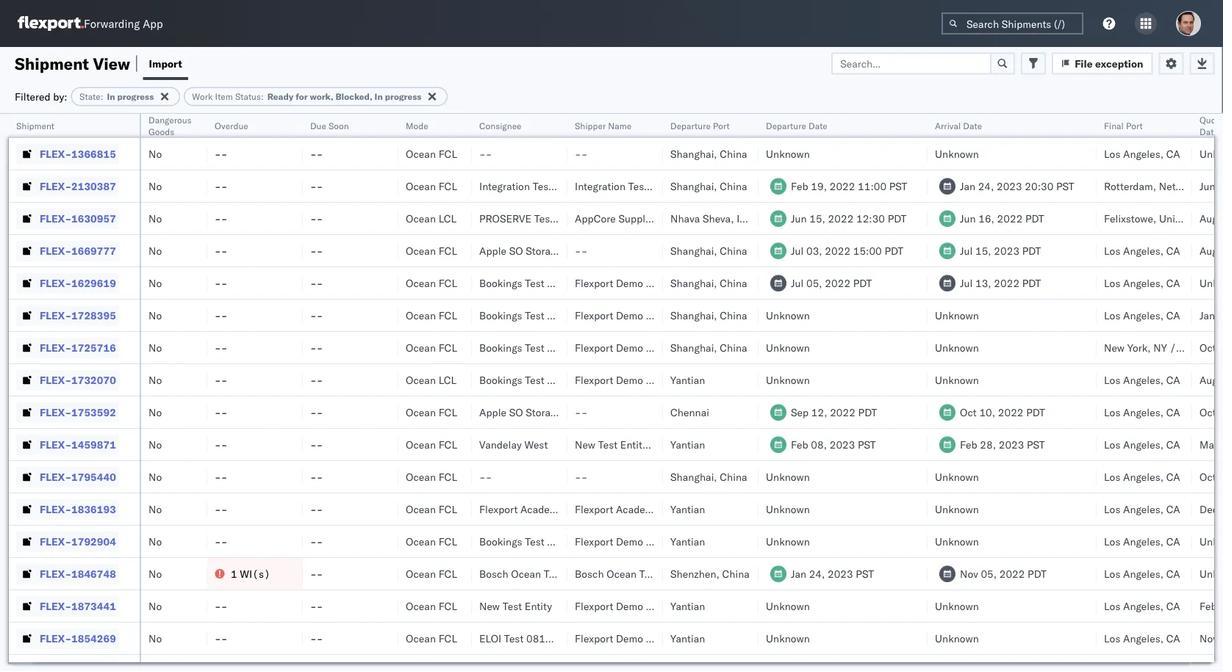 Task type: describe. For each thing, give the bounding box(es) containing it.
china for flex-1725716
[[720, 342, 747, 354]]

shipment view
[[15, 53, 130, 74]]

item
[[215, 91, 233, 102]]

shenzhen, china
[[671, 568, 750, 581]]

1 bosch ocean test from the left
[[479, 568, 563, 581]]

24, for jan 24, 2023 20:30 pst
[[978, 180, 994, 193]]

1 progress from the left
[[117, 91, 154, 102]]

3 resize handle column header from the left
[[285, 114, 303, 672]]

15:00
[[853, 244, 882, 257]]

bookings test consignee for flex-1725716
[[479, 342, 597, 354]]

2 bosch ocean test from the left
[[575, 568, 659, 581]]

20:30
[[1025, 180, 1054, 193]]

ny
[[1154, 342, 1167, 354]]

jul 05, 2022 pdt
[[791, 277, 872, 290]]

2023 for jul 15, 2023 pdt
[[994, 244, 1020, 257]]

final port button
[[1097, 117, 1178, 132]]

shipper for flex-1732070
[[646, 374, 682, 387]]

china for flex-1728395
[[720, 309, 747, 322]]

flex-1846748
[[40, 568, 116, 581]]

los angeles, ca for 1366815
[[1104, 147, 1180, 160]]

dangerous
[[149, 114, 192, 125]]

resize handle column header for arrival date
[[1079, 114, 1097, 672]]

(us)
[[566, 503, 592, 516]]

jun for jun 16, 2022 pdt
[[960, 212, 976, 225]]

flex-1669777
[[40, 244, 116, 257]]

resize handle column header for departure date
[[910, 114, 928, 672]]

rotterdam,
[[1104, 180, 1157, 193]]

los angeles, ca for 1669777
[[1104, 244, 1180, 257]]

soon
[[329, 120, 349, 131]]

arrival date button
[[928, 117, 1082, 132]]

work
[[192, 91, 213, 102]]

2022 for jun 16, 2022 pdt
[[997, 212, 1023, 225]]

ltd.
[[689, 503, 707, 516]]

ocean for 1366815
[[406, 147, 436, 160]]

proserve test account
[[479, 212, 595, 225]]

1 : from the left
[[101, 91, 103, 102]]

angeles, for flex-1459871
[[1123, 439, 1164, 451]]

1 demo from the top
[[616, 277, 643, 290]]

jun for jun 15, 2022 12:30 pdt
[[791, 212, 807, 225]]

n
[[1220, 342, 1223, 354]]

fcl for flex-1854269
[[439, 633, 457, 646]]

flex- for 1854269
[[40, 633, 71, 646]]

demo for oct
[[616, 342, 643, 354]]

flexport demo shipper co. for jan
[[575, 309, 699, 322]]

final
[[1104, 120, 1124, 131]]

los for flex-1459871
[[1104, 439, 1121, 451]]

flex- for 1753592
[[40, 406, 71, 419]]

nov 2
[[1200, 633, 1223, 646]]

ca for flex-1728395
[[1167, 309, 1180, 322]]

flex-1795440
[[40, 471, 116, 484]]

flex-1792904
[[40, 536, 116, 548]]

1 for dec 1
[[1221, 503, 1223, 516]]

angeles, for flex-1728395
[[1123, 309, 1164, 322]]

los for flex-1846748
[[1104, 568, 1121, 581]]

bookings test consignee for flex-1629619
[[479, 277, 597, 290]]

date for arrival date
[[963, 120, 982, 131]]

quote button
[[1192, 111, 1223, 137]]

shanghai, china for flex-2130387
[[671, 180, 747, 193]]

jul 03, 2022 15:00 pdt
[[791, 244, 904, 257]]

academy for (us)
[[520, 503, 563, 516]]

flex- for 1792904
[[40, 536, 71, 548]]

due soon
[[310, 120, 349, 131]]

/
[[1170, 342, 1176, 354]]

date for departure date
[[809, 120, 828, 131]]

angeles, for flex-1366815
[[1123, 147, 1164, 160]]

flex- for 1459871
[[40, 439, 71, 451]]

pdt for sep 12, 2022 pdt
[[858, 406, 877, 419]]

flex-1753592 button
[[16, 403, 119, 423]]

2 progress from the left
[[385, 91, 422, 102]]

arrival
[[935, 120, 961, 131]]

dangerous goods button
[[141, 111, 202, 137]]

081801
[[526, 633, 565, 646]]

nov 05, 2022 pdt
[[960, 568, 1047, 581]]

3
[[1221, 374, 1223, 387]]

1459871
[[71, 439, 116, 451]]

flex-1854269 button
[[16, 629, 119, 650]]

jul for jul 05, 2022 pdt
[[791, 277, 804, 290]]

oct 2 for storage
[[1200, 406, 1223, 419]]

1 wi(s)
[[231, 568, 270, 581]]

4 yantian from the top
[[671, 536, 705, 548]]

11:00
[[858, 180, 887, 193]]

13,
[[976, 277, 992, 290]]

ocean fcl for flex-1669777
[[406, 244, 457, 257]]

proserve
[[479, 212, 532, 225]]

aug for jul 15, 2023 pdt
[[1200, 244, 1218, 257]]

ocean lcl for proserve
[[406, 212, 457, 225]]

2 vertical spatial 0
[[1218, 309, 1223, 322]]

dec
[[1200, 503, 1218, 516]]

flex- for 1846748
[[40, 568, 71, 581]]

apple so storage (do not use) for shanghai, china
[[479, 244, 638, 257]]

2 in from the left
[[375, 91, 383, 102]]

work item status : ready for work, blocked, in progress
[[192, 91, 422, 102]]

bookings for flex-1732070
[[479, 374, 522, 387]]

dec 1
[[1200, 503, 1223, 516]]

flex-1873441
[[40, 600, 116, 613]]

angeles, for flex-1629619
[[1123, 277, 1164, 290]]

feb for feb 2
[[1200, 600, 1217, 613]]

5 flexport demo shipper co. from the top
[[575, 536, 699, 548]]

jan for jan 24, 2023 pst
[[791, 568, 807, 581]]

supply
[[619, 212, 651, 225]]

shanghai, for flex-1366815
[[671, 147, 717, 160]]

ocean for 1873441
[[406, 600, 436, 613]]

shipper for flex-1728395
[[646, 309, 682, 322]]

los for flex-1792904
[[1104, 536, 1121, 548]]

china for flex-1366815
[[720, 147, 747, 160]]

3 aug from the top
[[1200, 374, 1218, 387]]

for
[[296, 91, 308, 102]]

flex- for 1728395
[[40, 309, 71, 322]]

2 bosch from the left
[[575, 568, 604, 581]]

2022 for jul 13, 2022 pdt
[[994, 277, 1020, 290]]

rotterdam, netherlands
[[1104, 180, 1217, 193]]

yantian for dec
[[671, 503, 705, 516]]

2022 for jun 15, 2022 12:30 pdt
[[828, 212, 854, 225]]

los angeles, ca for 1459871
[[1104, 439, 1180, 451]]

1 co. from the top
[[685, 277, 699, 290]]

mar
[[1200, 439, 1218, 451]]

flex-1366815
[[40, 147, 116, 160]]

blocked,
[[336, 91, 372, 102]]

flex- for 1629619
[[40, 277, 71, 290]]

co. for aug
[[685, 374, 699, 387]]

flex-1669777 button
[[16, 241, 119, 261]]

ocean fcl for flex-1795440
[[406, 471, 457, 484]]

departure port
[[671, 120, 730, 131]]

oct 10, 2022 pdt
[[960, 406, 1045, 419]]

ocean for 1630957
[[406, 212, 436, 225]]

ca for flex-1629619
[[1167, 277, 1180, 290]]

goods
[[149, 126, 174, 137]]

test for flex-1792904
[[525, 536, 545, 548]]

fcl for flex-1873441
[[439, 600, 457, 613]]

shanghai, china for flex-1629619
[[671, 277, 747, 290]]

0 for jul 15, 2023 pdt
[[1221, 244, 1223, 257]]

no for flex-1629619
[[149, 277, 162, 290]]

state
[[79, 91, 101, 102]]

sep
[[791, 406, 809, 419]]

1629619
[[71, 277, 116, 290]]

flex-1792904 button
[[16, 532, 119, 553]]

exception
[[1095, 57, 1144, 70]]

forwarding app
[[84, 17, 163, 31]]

use) for chennai
[[611, 406, 638, 419]]

flex-1630957
[[40, 212, 116, 225]]

forwarding app link
[[18, 16, 163, 31]]

los angeles, ca for 1846748
[[1104, 568, 1180, 581]]

flex-1725716
[[40, 342, 116, 354]]

fcl for flex-1366815
[[439, 147, 457, 160]]

flex-1846748 button
[[16, 564, 119, 585]]

pst for feb 08, 2023 pst
[[858, 439, 876, 451]]

chennai
[[671, 406, 709, 419]]

1 flexport demo shipper co. from the top
[[575, 277, 699, 290]]

newark,
[[1179, 342, 1218, 354]]

12,
[[812, 406, 828, 419]]

2 : from the left
[[261, 91, 264, 102]]

ocean for 1836193
[[406, 503, 436, 516]]

shipper for flex-1854269
[[646, 633, 682, 646]]

feb 28, 2023 pst
[[960, 439, 1045, 451]]

oct for apple so storage (do not use)
[[1200, 406, 1217, 419]]

mar 1
[[1200, 439, 1223, 451]]

5 demo from the top
[[616, 536, 643, 548]]

ocean for 1846748
[[406, 568, 436, 581]]

1792904
[[71, 536, 116, 548]]

india
[[737, 212, 760, 225]]

flex- for 1836193
[[40, 503, 71, 516]]

so for chennai
[[509, 406, 523, 419]]

new for new york, ny / newark, n
[[1104, 342, 1125, 354]]

4 resize handle column header from the left
[[381, 114, 398, 672]]

fcl for flex-1629619
[[439, 277, 457, 290]]

ocean for 1792904
[[406, 536, 436, 548]]

quote
[[1200, 114, 1223, 137]]

oct left 10,
[[960, 406, 977, 419]]

ocean fcl for flex-1366815
[[406, 147, 457, 160]]

resize handle column header for mode
[[454, 114, 472, 672]]

jan 24, 2023 pst
[[791, 568, 874, 581]]

2 down mar 1
[[1219, 471, 1223, 484]]

demo for feb
[[616, 600, 643, 613]]

shenzhen,
[[671, 568, 720, 581]]

flex-1873441 button
[[16, 597, 119, 617]]

5 co. from the top
[[685, 536, 699, 548]]

fcl for flex-2130387
[[439, 180, 457, 193]]

flexport demo shipper co. for nov
[[575, 633, 699, 646]]

new test entity 2
[[575, 439, 657, 451]]

sep 12, 2022 pdt
[[791, 406, 877, 419]]

departure for departure date
[[766, 120, 806, 131]]

pdt for jun 16, 2022 pdt
[[1026, 212, 1045, 225]]

fcl for flex-1725716
[[439, 342, 457, 354]]



Task type: vqa. For each thing, say whether or not it's contained in the screenshot.


Task type: locate. For each thing, give the bounding box(es) containing it.
ocean fcl for flex-1873441
[[406, 600, 457, 613]]

2022 for feb 19, 2022 11:00 pst
[[830, 180, 855, 193]]

feb 19, 2022 11:00 pst
[[791, 180, 908, 193]]

2 shanghai, china from the top
[[671, 180, 747, 193]]

flex- down the flex-1459871 button
[[40, 471, 71, 484]]

3 unkn from the top
[[1200, 536, 1223, 548]]

jul 15, 2023 pdt
[[960, 244, 1041, 257]]

jul left 13,
[[960, 277, 973, 290]]

6 angeles, from the top
[[1123, 406, 1164, 419]]

no for flex-1728395
[[149, 309, 162, 322]]

0 vertical spatial use)
[[611, 244, 638, 257]]

port for final port
[[1126, 120, 1143, 131]]

feb left 28,
[[960, 439, 978, 451]]

2 storage from the top
[[526, 406, 561, 419]]

0 vertical spatial nov
[[960, 568, 978, 581]]

1 vertical spatial nov
[[1200, 633, 1218, 646]]

flex- down flex-1846748 button on the bottom left of the page
[[40, 600, 71, 613]]

jan 24, 2023 20:30 pst
[[960, 180, 1075, 193]]

6 flex- from the top
[[40, 309, 71, 322]]

2 demo from the top
[[616, 309, 643, 322]]

1669777
[[71, 244, 116, 257]]

mode button
[[398, 117, 457, 132]]

3 shanghai, from the top
[[671, 244, 717, 257]]

jun 16, 2022 pdt
[[960, 212, 1045, 225]]

0 horizontal spatial jan
[[791, 568, 807, 581]]

consignee inside button
[[479, 120, 522, 131]]

1 right dec
[[1221, 503, 1223, 516]]

shanghai, for flex-1725716
[[671, 342, 717, 354]]

angeles, for flex-1873441
[[1123, 600, 1164, 613]]

1 yantian from the top
[[671, 374, 705, 387]]

resize handle column header for final port
[[1175, 114, 1192, 672]]

no for flex-1459871
[[149, 439, 162, 451]]

los angeles, ca
[[1104, 147, 1180, 160], [1104, 244, 1180, 257], [1104, 277, 1180, 290], [1104, 309, 1180, 322], [1104, 374, 1180, 387], [1104, 406, 1180, 419], [1104, 439, 1180, 451], [1104, 471, 1180, 484], [1104, 503, 1180, 516], [1104, 536, 1180, 548], [1104, 568, 1180, 581], [1104, 600, 1180, 613], [1104, 633, 1180, 646]]

11 flex- from the top
[[40, 471, 71, 484]]

1 vertical spatial apple so storage (do not use)
[[479, 406, 638, 419]]

progress up mode
[[385, 91, 422, 102]]

final port
[[1104, 120, 1143, 131]]

0 vertical spatial 05,
[[807, 277, 822, 290]]

1 los from the top
[[1104, 147, 1121, 160]]

date right arrival
[[963, 120, 982, 131]]

storage
[[526, 244, 561, 257], [526, 406, 561, 419]]

9 ocean fcl from the top
[[406, 471, 457, 484]]

3 demo from the top
[[616, 342, 643, 354]]

4 angeles, from the top
[[1123, 309, 1164, 322]]

bookings test consignee for flex-1732070
[[479, 374, 597, 387]]

departure date
[[766, 120, 828, 131]]

2130387
[[71, 180, 116, 193]]

no for flex-1795440
[[149, 471, 162, 484]]

china for flex-1846748
[[722, 568, 750, 581]]

9 flex- from the top
[[40, 406, 71, 419]]

0 vertical spatial not
[[588, 244, 609, 257]]

19,
[[811, 180, 827, 193]]

0 horizontal spatial progress
[[117, 91, 154, 102]]

flex-1732070 button
[[16, 370, 119, 391]]

0 horizontal spatial 15,
[[810, 212, 826, 225]]

ocean for 1732070
[[406, 374, 436, 387]]

flex- down flex-1629619 button
[[40, 309, 71, 322]]

no for flex-1630957
[[149, 212, 162, 225]]

3 co. from the top
[[685, 342, 699, 354]]

2 vertical spatial new
[[479, 600, 500, 613]]

flexport demo shipper co. for aug
[[575, 374, 699, 387]]

4 shanghai, china from the top
[[671, 277, 747, 290]]

jun left 16,
[[960, 212, 976, 225]]

eloi
[[479, 633, 502, 646]]

1 horizontal spatial departure
[[766, 120, 806, 131]]

5 resize handle column header from the left
[[454, 114, 472, 672]]

1 (do from the top
[[564, 244, 585, 257]]

3 los from the top
[[1104, 277, 1121, 290]]

1 vertical spatial shipment
[[16, 120, 54, 131]]

new left york,
[[1104, 342, 1125, 354]]

apple so storage (do not use) for chennai
[[479, 406, 638, 419]]

05, for nov
[[981, 568, 997, 581]]

1 vertical spatial use)
[[611, 406, 638, 419]]

0 vertical spatial aug
[[1200, 212, 1218, 225]]

05, for jul
[[807, 277, 822, 290]]

0 horizontal spatial academy
[[520, 503, 563, 516]]

Search... text field
[[832, 53, 992, 75]]

unkn down dec 1
[[1200, 536, 1223, 548]]

jan for jan 24, 2023 20:30 pst
[[960, 180, 976, 193]]

aug 3
[[1200, 374, 1223, 387]]

demo for aug
[[616, 374, 643, 387]]

new right "west"
[[575, 439, 596, 451]]

feb left 19,
[[791, 180, 809, 193]]

shanghai, for flex-1629619
[[671, 277, 717, 290]]

jun up 03,
[[791, 212, 807, 225]]

0 vertical spatial storage
[[526, 244, 561, 257]]

1 apple so storage (do not use) from the top
[[479, 244, 638, 257]]

filtered by:
[[15, 90, 67, 103]]

use) up new test entity 2 at bottom
[[611, 406, 638, 419]]

ca for flex-1792904
[[1167, 536, 1180, 548]]

1 vertical spatial 05,
[[981, 568, 997, 581]]

6 no from the top
[[149, 309, 162, 322]]

bosch up new test entity
[[479, 568, 508, 581]]

9 fcl from the top
[[439, 471, 457, 484]]

0 horizontal spatial new
[[479, 600, 500, 613]]

flex- down flex-1630957 button
[[40, 244, 71, 257]]

bosch down the (us)
[[575, 568, 604, 581]]

03,
[[807, 244, 822, 257]]

appcore
[[575, 212, 616, 225]]

demo for jan
[[616, 309, 643, 322]]

0 vertical spatial 0
[[1221, 212, 1223, 225]]

1 bookings from the top
[[479, 277, 522, 290]]

6 flexport demo shipper co. from the top
[[575, 600, 699, 613]]

13 los from the top
[[1104, 633, 1121, 646]]

pdt for nov 05, 2022 pdt
[[1028, 568, 1047, 581]]

flex- down shipment button
[[40, 147, 71, 160]]

7 resize handle column header from the left
[[646, 114, 663, 672]]

2 down feb 2
[[1221, 633, 1223, 646]]

1 vertical spatial lcl
[[439, 374, 457, 387]]

shanghai, china
[[671, 147, 747, 160], [671, 180, 747, 193], [671, 244, 747, 257], [671, 277, 747, 290], [671, 309, 747, 322], [671, 342, 747, 354], [671, 471, 747, 484]]

apple so storage (do not use) down account
[[479, 244, 638, 257]]

1 vertical spatial storage
[[526, 406, 561, 419]]

8 fcl from the top
[[439, 439, 457, 451]]

bosch ocean test up new test entity
[[479, 568, 563, 581]]

7 shanghai, from the top
[[671, 471, 717, 484]]

2 vertical spatial jan
[[791, 568, 807, 581]]

1 not from the top
[[588, 244, 609, 257]]

flex- for 1366815
[[40, 147, 71, 160]]

aug 0 down kingdo
[[1200, 244, 1223, 257]]

shanghai, china for flex-1728395
[[671, 309, 747, 322]]

Search Shipments (/) text field
[[942, 12, 1084, 35]]

consignee for flex-1725716
[[547, 342, 597, 354]]

2 horizontal spatial jan
[[1200, 309, 1215, 322]]

los for flex-1669777
[[1104, 244, 1121, 257]]

los angeles, ca for 1753592
[[1104, 406, 1180, 419]]

jul 13, 2022 pdt
[[960, 277, 1041, 290]]

1 angeles, from the top
[[1123, 147, 1164, 160]]

2 flex- from the top
[[40, 180, 71, 193]]

1 horizontal spatial bosch
[[575, 568, 604, 581]]

fcl for flex-1753592
[[439, 406, 457, 419]]

feb
[[791, 180, 809, 193], [791, 439, 809, 451], [960, 439, 978, 451], [1200, 600, 1217, 613]]

name
[[608, 120, 632, 131]]

3 oct 2 from the top
[[1200, 471, 1223, 484]]

flex- down flex-1753592 button
[[40, 439, 71, 451]]

6 los from the top
[[1104, 406, 1121, 419]]

oct for --
[[1200, 471, 1217, 484]]

7 shanghai, china from the top
[[671, 471, 747, 484]]

angeles, for flex-1732070
[[1123, 374, 1164, 387]]

8 ca from the top
[[1167, 471, 1180, 484]]

los
[[1104, 147, 1121, 160], [1104, 244, 1121, 257], [1104, 277, 1121, 290], [1104, 309, 1121, 322], [1104, 374, 1121, 387], [1104, 406, 1121, 419], [1104, 439, 1121, 451], [1104, 471, 1121, 484], [1104, 503, 1121, 516], [1104, 536, 1121, 548], [1104, 568, 1121, 581], [1104, 600, 1121, 613], [1104, 633, 1121, 646]]

1 los angeles, ca from the top
[[1104, 147, 1180, 160]]

jul down jul 03, 2022 15:00 pdt
[[791, 277, 804, 290]]

so down proserve
[[509, 244, 523, 257]]

1 horizontal spatial 05,
[[981, 568, 997, 581]]

flex- for 1630957
[[40, 212, 71, 225]]

0 horizontal spatial date
[[809, 120, 828, 131]]

unknown
[[766, 147, 810, 160], [935, 147, 979, 160], [766, 309, 810, 322], [935, 309, 979, 322], [766, 342, 810, 354], [935, 342, 979, 354], [766, 374, 810, 387], [935, 374, 979, 387], [766, 471, 810, 484], [935, 471, 979, 484], [766, 503, 810, 516], [935, 503, 979, 516], [766, 536, 810, 548], [935, 536, 979, 548], [766, 600, 810, 613], [935, 600, 979, 613], [766, 633, 810, 646], [935, 633, 979, 646]]

nov
[[960, 568, 978, 581], [1200, 633, 1218, 646]]

flex-1366815 button
[[16, 144, 119, 164]]

consignee
[[479, 120, 522, 131], [547, 277, 597, 290], [547, 309, 597, 322], [547, 342, 597, 354], [547, 374, 597, 387], [547, 536, 597, 548]]

yantian for nov
[[671, 633, 705, 646]]

1 left the wi(s)
[[231, 568, 237, 581]]

shipper inside button
[[575, 120, 606, 131]]

1 horizontal spatial jun
[[960, 212, 976, 225]]

10 resize handle column header from the left
[[1079, 114, 1097, 672]]

2 up flexport academy (sz) ltd.
[[650, 439, 657, 451]]

0 vertical spatial oct 2
[[1200, 342, 1223, 354]]

1 horizontal spatial port
[[1126, 120, 1143, 131]]

2 vertical spatial oct 2
[[1200, 471, 1223, 484]]

5 shanghai, from the top
[[671, 309, 717, 322]]

5 fcl from the top
[[439, 309, 457, 322]]

2 down 3 at the right of the page
[[1219, 406, 1223, 419]]

3 bookings test consignee from the top
[[479, 342, 597, 354]]

consignee for flex-1728395
[[547, 309, 597, 322]]

4 co. from the top
[[685, 374, 699, 387]]

1753592
[[71, 406, 116, 419]]

1 in from the left
[[107, 91, 115, 102]]

1 flex- from the top
[[40, 147, 71, 160]]

jul up the jul 13, 2022 pdt
[[960, 244, 973, 257]]

ocean fcl for flex-1854269
[[406, 633, 457, 646]]

flex- down flex-1732070 button
[[40, 406, 71, 419]]

:
[[101, 91, 103, 102], [261, 91, 264, 102]]

flex- down flex-1836193 button
[[40, 536, 71, 548]]

no
[[149, 147, 162, 160], [149, 180, 162, 193], [149, 212, 162, 225], [149, 244, 162, 257], [149, 277, 162, 290], [149, 309, 162, 322], [149, 342, 162, 354], [149, 374, 162, 387], [149, 406, 162, 419], [149, 439, 162, 451], [149, 471, 162, 484], [149, 503, 162, 516], [149, 536, 162, 548], [149, 568, 162, 581], [149, 600, 162, 613], [149, 633, 162, 646]]

no for flex-1725716
[[149, 342, 162, 354]]

feb 2
[[1200, 600, 1223, 613]]

ca for flex-1732070
[[1167, 374, 1180, 387]]

pdt for jul 05, 2022 pdt
[[853, 277, 872, 290]]

unkn down quote
[[1200, 147, 1223, 160]]

1732070
[[71, 374, 116, 387]]

0 horizontal spatial 24,
[[809, 568, 825, 581]]

unkn
[[1200, 147, 1223, 160], [1200, 277, 1223, 290], [1200, 536, 1223, 548], [1200, 568, 1223, 581]]

0 vertical spatial shipment
[[15, 53, 89, 74]]

24,
[[978, 180, 994, 193], [809, 568, 825, 581]]

15, down 19,
[[810, 212, 826, 225]]

los for flex-1795440
[[1104, 471, 1121, 484]]

los for flex-1873441
[[1104, 600, 1121, 613]]

1854269
[[71, 633, 116, 646]]

ca for flex-1846748
[[1167, 568, 1180, 581]]

new for new test entity
[[479, 600, 500, 613]]

1 vertical spatial so
[[509, 406, 523, 419]]

1 right mar
[[1221, 439, 1223, 451]]

aug 0 for felixstowe, united kingdo
[[1200, 212, 1223, 225]]

flexport academy (us) inc.
[[479, 503, 613, 516]]

demo
[[616, 277, 643, 290], [616, 309, 643, 322], [616, 342, 643, 354], [616, 374, 643, 387], [616, 536, 643, 548], [616, 600, 643, 613], [616, 633, 643, 646]]

5 los angeles, ca from the top
[[1104, 374, 1180, 387]]

angeles, for flex-1836193
[[1123, 503, 1164, 516]]

flex-1728395
[[40, 309, 116, 322]]

16 flex- from the top
[[40, 633, 71, 646]]

bookings test consignee for flex-1792904
[[479, 536, 597, 548]]

new test entity
[[479, 600, 552, 613]]

aug
[[1200, 212, 1218, 225], [1200, 244, 1218, 257], [1200, 374, 1218, 387]]

12 fcl from the top
[[439, 568, 457, 581]]

12 los angeles, ca from the top
[[1104, 600, 1180, 613]]

bookings test consignee
[[479, 277, 597, 290], [479, 309, 597, 322], [479, 342, 597, 354], [479, 374, 597, 387], [479, 536, 597, 548]]

1 horizontal spatial progress
[[385, 91, 422, 102]]

storage down proserve test account
[[526, 244, 561, 257]]

5 ocean fcl from the top
[[406, 309, 457, 322]]

feb up nov 2
[[1200, 600, 1217, 613]]

11 resize handle column header from the left
[[1175, 114, 1192, 672]]

2 yantian from the top
[[671, 439, 705, 451]]

shipment down filtered
[[16, 120, 54, 131]]

9 los from the top
[[1104, 503, 1121, 516]]

1 horizontal spatial nov
[[1200, 633, 1218, 646]]

15 flex- from the top
[[40, 600, 71, 613]]

16 no from the top
[[149, 633, 162, 646]]

entity up "081801"
[[525, 600, 552, 613]]

0 horizontal spatial 05,
[[807, 277, 822, 290]]

flexport for flex-1728395
[[575, 309, 613, 322]]

use) down appcore supply ltd at the top of the page
[[611, 244, 638, 257]]

1 vertical spatial 0
[[1221, 244, 1223, 257]]

2 for entity
[[1220, 600, 1223, 613]]

1 horizontal spatial academy
[[616, 503, 659, 516]]

ca for flex-1459871
[[1167, 439, 1180, 451]]

los for flex-1732070
[[1104, 374, 1121, 387]]

7 los from the top
[[1104, 439, 1121, 451]]

unkn up jan 0
[[1200, 277, 1223, 290]]

10 no from the top
[[149, 439, 162, 451]]

0 vertical spatial entity
[[620, 439, 648, 451]]

2 so from the top
[[509, 406, 523, 419]]

use) for shanghai, china
[[611, 244, 638, 257]]

1 horizontal spatial date
[[963, 120, 982, 131]]

flex-2130387 button
[[16, 176, 119, 197]]

0 vertical spatial jan
[[960, 180, 976, 193]]

0 horizontal spatial nov
[[960, 568, 978, 581]]

oct down mar
[[1200, 471, 1217, 484]]

departure inside button
[[671, 120, 711, 131]]

5 flex- from the top
[[40, 277, 71, 290]]

ca for flex-1753592
[[1167, 406, 1180, 419]]

0 vertical spatial ocean lcl
[[406, 212, 457, 225]]

los angeles, ca for 1629619
[[1104, 277, 1180, 290]]

overdue
[[215, 120, 248, 131]]

feb left 08,
[[791, 439, 809, 451]]

4 ocean fcl from the top
[[406, 277, 457, 290]]

oct up mar
[[1200, 406, 1217, 419]]

7 angeles, from the top
[[1123, 439, 1164, 451]]

0 vertical spatial apple
[[479, 244, 507, 257]]

0 down jun 1
[[1221, 212, 1223, 225]]

los for flex-1836193
[[1104, 503, 1121, 516]]

unkn up feb 2
[[1200, 568, 1223, 581]]

2 vertical spatial aug
[[1200, 374, 1218, 387]]

0 up n
[[1218, 309, 1223, 322]]

1 ca from the top
[[1167, 147, 1180, 160]]

1 vertical spatial entity
[[525, 600, 552, 613]]

flex- down the flex-1366815 button
[[40, 180, 71, 193]]

port inside button
[[1126, 120, 1143, 131]]

fcl for flex-1836193
[[439, 503, 457, 516]]

storage for shanghai, china
[[526, 244, 561, 257]]

fcl for flex-1459871
[[439, 439, 457, 451]]

ocean fcl for flex-1836193
[[406, 503, 457, 516]]

shanghai, for flex-2130387
[[671, 180, 717, 193]]

0 vertical spatial (do
[[564, 244, 585, 257]]

1 horizontal spatial 15,
[[976, 244, 992, 257]]

forwarding
[[84, 17, 140, 31]]

nhava sheva, india
[[671, 212, 760, 225]]

1 vertical spatial jan
[[1200, 309, 1215, 322]]

shipment up by:
[[15, 53, 89, 74]]

united
[[1159, 212, 1191, 225]]

in right blocked,
[[375, 91, 383, 102]]

3 ca from the top
[[1167, 277, 1180, 290]]

test for flex-1725716
[[525, 342, 545, 354]]

0 vertical spatial 15,
[[810, 212, 826, 225]]

flex-1629619
[[40, 277, 116, 290]]

shipment inside button
[[16, 120, 54, 131]]

: left ready
[[261, 91, 264, 102]]

flex- down flex-1795440 button
[[40, 503, 71, 516]]

12 los from the top
[[1104, 600, 1121, 613]]

0 vertical spatial apple so storage (do not use)
[[479, 244, 638, 257]]

flex- down "flex-2130387" button
[[40, 212, 71, 225]]

oct 2 down aug 3
[[1200, 406, 1223, 419]]

bosch ocean test down inc.
[[575, 568, 659, 581]]

0 horizontal spatial port
[[713, 120, 730, 131]]

ocean for 1728395
[[406, 309, 436, 322]]

flex- down flex-1728395 button
[[40, 342, 71, 354]]

aug 0 down jun 1
[[1200, 212, 1223, 225]]

1 vertical spatial 24,
[[809, 568, 825, 581]]

10 los from the top
[[1104, 536, 1121, 548]]

(do down account
[[564, 244, 585, 257]]

apple so storage (do not use)
[[479, 244, 638, 257], [479, 406, 638, 419]]

shipper name
[[575, 120, 632, 131]]

1 aug from the top
[[1200, 212, 1218, 225]]

1 vertical spatial ocean lcl
[[406, 374, 457, 387]]

1 vertical spatial new
[[575, 439, 596, 451]]

netherlands
[[1159, 180, 1217, 193]]

not up new test entity 2 at bottom
[[588, 406, 609, 419]]

aug left 3 at the right of the page
[[1200, 374, 1218, 387]]

10 fcl from the top
[[439, 503, 457, 516]]

apple for chennai
[[479, 406, 507, 419]]

12 ocean fcl from the top
[[406, 568, 457, 581]]

1 horizontal spatial in
[[375, 91, 383, 102]]

7 los angeles, ca from the top
[[1104, 439, 1180, 451]]

1 bosch from the left
[[479, 568, 508, 581]]

yantian for aug
[[671, 374, 705, 387]]

apple up vandelay
[[479, 406, 507, 419]]

15 no from the top
[[149, 600, 162, 613]]

flexport demo shipper co.
[[575, 277, 699, 290], [575, 309, 699, 322], [575, 342, 699, 354], [575, 374, 699, 387], [575, 536, 699, 548], [575, 600, 699, 613], [575, 633, 699, 646]]

eloi test 081801
[[479, 633, 565, 646]]

2 not from the top
[[588, 406, 609, 419]]

0 horizontal spatial entity
[[525, 600, 552, 613]]

9 no from the top
[[149, 406, 162, 419]]

nov for nov 05, 2022 pdt
[[960, 568, 978, 581]]

flexport for flex-1725716
[[575, 342, 613, 354]]

2022 for oct 10, 2022 pdt
[[998, 406, 1024, 419]]

1 vertical spatial (do
[[564, 406, 585, 419]]

flex-1732070
[[40, 374, 116, 387]]

8 no from the top
[[149, 374, 162, 387]]

flex- down flex-1669777 button
[[40, 277, 71, 290]]

0 horizontal spatial departure
[[671, 120, 711, 131]]

12 ca from the top
[[1167, 600, 1180, 613]]

port
[[713, 120, 730, 131], [1126, 120, 1143, 131]]

flex- inside button
[[40, 503, 71, 516]]

0 horizontal spatial bosch ocean test
[[479, 568, 563, 581]]

in right state
[[107, 91, 115, 102]]

china for flex-2130387
[[720, 180, 747, 193]]

fcl
[[439, 147, 457, 160], [439, 180, 457, 193], [439, 244, 457, 257], [439, 277, 457, 290], [439, 309, 457, 322], [439, 342, 457, 354], [439, 406, 457, 419], [439, 439, 457, 451], [439, 471, 457, 484], [439, 503, 457, 516], [439, 536, 457, 548], [439, 568, 457, 581], [439, 600, 457, 613], [439, 633, 457, 646]]

2 unkn from the top
[[1200, 277, 1223, 290]]

consignee button
[[472, 117, 553, 132]]

academy left the (us)
[[520, 503, 563, 516]]

(do up new test entity 2 at bottom
[[564, 406, 585, 419]]

10 angeles, from the top
[[1123, 536, 1164, 548]]

jun up kingdo
[[1200, 180, 1216, 193]]

1 horizontal spatial bosch ocean test
[[575, 568, 659, 581]]

bookings for flex-1725716
[[479, 342, 522, 354]]

0 down kingdo
[[1221, 244, 1223, 257]]

: down view
[[101, 91, 103, 102]]

1 horizontal spatial 24,
[[978, 180, 994, 193]]

2 up nov 2
[[1220, 600, 1223, 613]]

1 right netherlands
[[1218, 180, 1223, 193]]

resize handle column header
[[122, 114, 140, 672], [190, 114, 207, 672], [285, 114, 303, 672], [381, 114, 398, 672], [454, 114, 472, 672], [550, 114, 568, 672], [646, 114, 663, 672], [741, 114, 759, 672], [910, 114, 928, 672], [1079, 114, 1097, 672], [1175, 114, 1192, 672]]

los for flex-1728395
[[1104, 309, 1121, 322]]

oct 2 up aug 3
[[1200, 342, 1223, 354]]

2 horizontal spatial jun
[[1200, 180, 1216, 193]]

2022 for jul 03, 2022 15:00 pdt
[[825, 244, 851, 257]]

import
[[149, 57, 182, 70]]

1836193
[[71, 503, 116, 516]]

2 right newark,
[[1219, 342, 1223, 354]]

3 no from the top
[[149, 212, 162, 225]]

0 vertical spatial 24,
[[978, 180, 994, 193]]

1 date from the left
[[809, 120, 828, 131]]

1 port from the left
[[713, 120, 730, 131]]

bookings for flex-1728395
[[479, 309, 522, 322]]

feb for feb 19, 2022 11:00 pst
[[791, 180, 809, 193]]

1 vertical spatial 15,
[[976, 244, 992, 257]]

china for flex-1629619
[[720, 277, 747, 290]]

1 unkn from the top
[[1200, 147, 1223, 160]]

6 shanghai, china from the top
[[671, 342, 747, 354]]

0 horizontal spatial jun
[[791, 212, 807, 225]]

china for flex-1795440
[[720, 471, 747, 484]]

feb for feb 08, 2023 pst
[[791, 439, 809, 451]]

1 shanghai, from the top
[[671, 147, 717, 160]]

lcl
[[439, 212, 457, 225], [439, 374, 457, 387]]

3 flexport demo shipper co. from the top
[[575, 342, 699, 354]]

port inside button
[[713, 120, 730, 131]]

2023 for jan 24, 2023 20:30 pst
[[997, 180, 1022, 193]]

flex-1728395 button
[[16, 305, 119, 326]]

1 horizontal spatial entity
[[620, 439, 648, 451]]

6 fcl from the top
[[439, 342, 457, 354]]

(do
[[564, 244, 585, 257], [564, 406, 585, 419]]

new up eloi
[[479, 600, 500, 613]]

2 flexport demo shipper co. from the top
[[575, 309, 699, 322]]

1 so from the top
[[509, 244, 523, 257]]

fcl for flex-1669777
[[439, 244, 457, 257]]

flex- down flex-1725716 button
[[40, 374, 71, 387]]

1 vertical spatial aug
[[1200, 244, 1218, 257]]

0 horizontal spatial in
[[107, 91, 115, 102]]

jul left 03,
[[791, 244, 804, 257]]

5 los from the top
[[1104, 374, 1121, 387]]

nhava
[[671, 212, 700, 225]]

1795440
[[71, 471, 116, 484]]

flex- down flex-1873441 button
[[40, 633, 71, 646]]

2 co. from the top
[[685, 309, 699, 322]]

storage up "west"
[[526, 406, 561, 419]]

7 flexport demo shipper co. from the top
[[575, 633, 699, 646]]

bookings
[[479, 277, 522, 290], [479, 309, 522, 322], [479, 342, 522, 354], [479, 374, 522, 387], [479, 536, 522, 548]]

4 shanghai, from the top
[[671, 277, 717, 290]]

not down appcore
[[588, 244, 609, 257]]

arrival date
[[935, 120, 982, 131]]

1 vertical spatial not
[[588, 406, 609, 419]]

apple down proserve
[[479, 244, 507, 257]]

0 vertical spatial lcl
[[439, 212, 457, 225]]

0 vertical spatial so
[[509, 244, 523, 257]]

10,
[[980, 406, 996, 419]]

by:
[[53, 90, 67, 103]]

entity up flexport academy (sz) ltd.
[[620, 439, 648, 451]]

2 port from the left
[[1126, 120, 1143, 131]]

12 no from the top
[[149, 503, 162, 516]]

15,
[[810, 212, 826, 225], [976, 244, 992, 257]]

1 horizontal spatial new
[[575, 439, 596, 451]]

0 vertical spatial aug 0
[[1200, 212, 1223, 225]]

work,
[[310, 91, 333, 102]]

ca for flex-1795440
[[1167, 471, 1180, 484]]

dangerous goods
[[149, 114, 192, 137]]

flex- for 1725716
[[40, 342, 71, 354]]

ocean fcl for flex-1629619
[[406, 277, 457, 290]]

aug down kingdo
[[1200, 244, 1218, 257]]

2 ca from the top
[[1167, 244, 1180, 257]]

departure inside button
[[766, 120, 806, 131]]

shanghai, for flex-1795440
[[671, 471, 717, 484]]

shipper for flex-1873441
[[646, 600, 682, 613]]

ocean fcl for flex-2130387
[[406, 180, 457, 193]]

1 vertical spatial aug 0
[[1200, 244, 1223, 257]]

unkn for 1846748
[[1200, 568, 1223, 581]]

shipper
[[575, 120, 606, 131], [646, 277, 682, 290], [646, 309, 682, 322], [646, 342, 682, 354], [646, 374, 682, 387], [646, 536, 682, 548], [646, 600, 682, 613], [646, 633, 682, 646]]

date up 19,
[[809, 120, 828, 131]]

oct 2 down mar 1
[[1200, 471, 1223, 484]]

apple so storage (do not use) up "west"
[[479, 406, 638, 419]]

wi(s)
[[240, 568, 270, 581]]

1 horizontal spatial :
[[261, 91, 264, 102]]

1 vertical spatial oct 2
[[1200, 406, 1223, 419]]

oct left n
[[1200, 342, 1217, 354]]

1 vertical spatial apple
[[479, 406, 507, 419]]

0 horizontal spatial :
[[101, 91, 103, 102]]

flexport. image
[[18, 16, 84, 31]]

flex-2130387
[[40, 180, 116, 193]]

academy for (sz)
[[616, 503, 659, 516]]

15, up 13,
[[976, 244, 992, 257]]

2 ocean fcl from the top
[[406, 180, 457, 193]]

5 bookings from the top
[[479, 536, 522, 548]]

progress down view
[[117, 91, 154, 102]]

academy right inc.
[[616, 503, 659, 516]]

aug down jun 1
[[1200, 212, 1218, 225]]

flex- down flex-1792904 button
[[40, 568, 71, 581]]

so up vandelay west
[[509, 406, 523, 419]]

2 horizontal spatial new
[[1104, 342, 1125, 354]]

1630957
[[71, 212, 116, 225]]

0 horizontal spatial bosch
[[479, 568, 508, 581]]

1 horizontal spatial jan
[[960, 180, 976, 193]]

shanghai, china for flex-1725716
[[671, 342, 747, 354]]

flex-1836193 button
[[16, 500, 119, 520]]

0 vertical spatial new
[[1104, 342, 1125, 354]]

jul for jul 13, 2022 pdt
[[960, 277, 973, 290]]

ca for flex-1669777
[[1167, 244, 1180, 257]]



